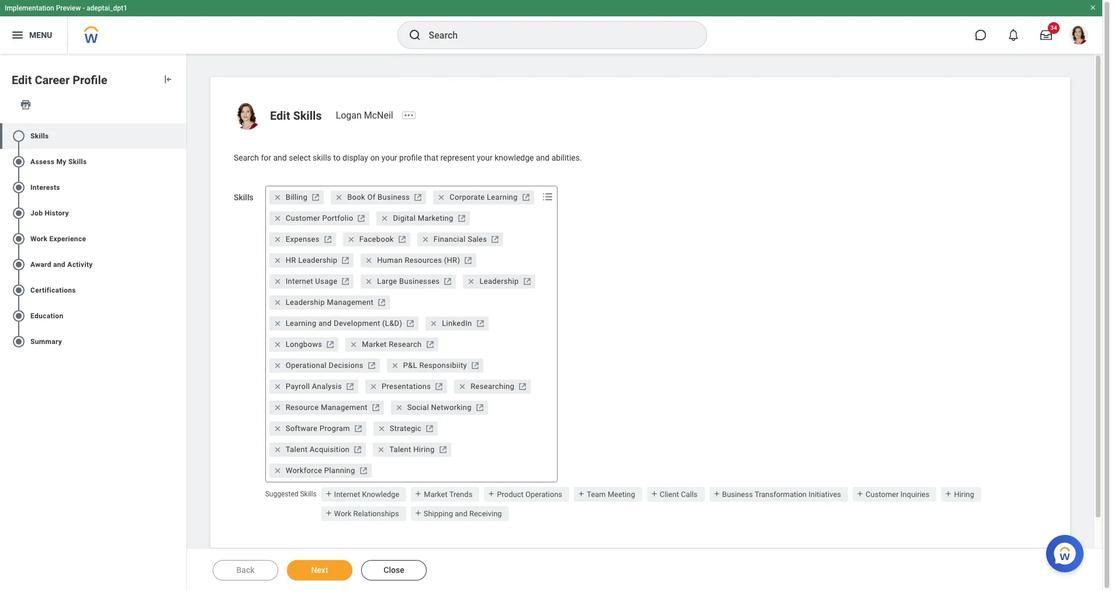 Task type: locate. For each thing, give the bounding box(es) containing it.
x small image inside presentations, press delete to clear value, ctrl + enter opens in new window. option
[[368, 381, 379, 393]]

interests
[[30, 183, 60, 192]]

learning right the "corporate"
[[487, 193, 518, 201]]

radio custom image for summary
[[12, 335, 26, 349]]

6 radio custom image from the top
[[12, 309, 26, 323]]

4 error image from the top
[[175, 335, 187, 349]]

plus image inside team meeting option
[[576, 490, 585, 498]]

1 vertical spatial customer
[[866, 490, 899, 499]]

x small image inside strategic, press delete to clear value, ctrl + enter opens in new window. option
[[376, 423, 387, 435]]

1 vertical spatial edit
[[270, 109, 290, 123]]

error image inside certifications link
[[175, 283, 187, 297]]

radio custom image left 'award'
[[12, 258, 26, 272]]

plus image inside market trends checkbox
[[414, 490, 422, 498]]

radio custom image inside award and activity link
[[12, 258, 26, 272]]

ext link image inside p&l responsibiity, press delete to clear value, ctrl + enter opens in new window. option
[[469, 360, 481, 372]]

leadership management, press delete to clear value, ctrl + enter opens in new window. option
[[269, 296, 390, 310]]

ext link image inside internet usage, press delete to clear value, ctrl + enter opens in new window. option
[[340, 276, 352, 287]]

1 horizontal spatial customer
[[866, 490, 899, 499]]

software
[[286, 424, 318, 433]]

plus image for client calls
[[649, 490, 658, 498]]

ext link image for talent acquisition
[[352, 444, 364, 456]]

radio custom image inside interests 'link'
[[12, 181, 26, 195]]

businesses
[[399, 277, 440, 286]]

0 horizontal spatial talent
[[286, 445, 308, 454]]

your right represent
[[477, 153, 493, 163]]

financial sales
[[434, 235, 487, 244]]

ext link image
[[490, 234, 501, 245], [340, 276, 352, 287], [344, 381, 356, 393], [474, 402, 486, 414], [352, 444, 364, 456], [437, 444, 449, 456], [358, 465, 369, 477]]

ext link image inside presentations, press delete to clear value, ctrl + enter opens in new window. option
[[433, 381, 445, 393]]

ext link image for operational decisions
[[366, 360, 378, 372]]

1 error image from the top
[[175, 206, 187, 220]]

2 error image from the top
[[175, 155, 187, 169]]

x small image inside linkedin, press delete to clear value, ctrl + enter opens in new window. option
[[428, 318, 440, 330]]

ext link image for researching
[[517, 381, 529, 393]]

x small image left 'strategic' element at bottom left
[[376, 423, 387, 435]]

internet inside checkbox
[[334, 490, 360, 499]]

x small image for expenses
[[272, 234, 283, 245]]

5 radio custom image from the top
[[12, 283, 26, 297]]

radio custom image inside skills link
[[12, 129, 26, 143]]

workforce planning, press delete to clear value, ctrl + enter opens in new window. option
[[269, 464, 372, 478]]

implementation preview -   adeptai_dpt1
[[5, 4, 127, 12]]

x small image left operational
[[272, 360, 283, 372]]

radio custom image left the "summary"
[[12, 335, 26, 349]]

business inside book of business 'element'
[[378, 193, 410, 201]]

ext link image inside corporate learning, press delete to clear value, ctrl + enter opens in new window. option
[[520, 192, 532, 203]]

x small image inside hr leadership, press delete to clear value, ctrl + enter opens in new window. option
[[272, 255, 283, 266]]

x small image left 'hr'
[[272, 255, 283, 266]]

5 plus image from the left
[[712, 490, 721, 498]]

x small image left the human
[[363, 255, 375, 266]]

2 vertical spatial leadership
[[286, 298, 325, 307]]

x small image inside social networking, press delete to clear value, ctrl + enter opens in new window. option
[[393, 402, 405, 414]]

x small image left expenses element
[[272, 234, 283, 245]]

next button
[[287, 561, 353, 581]]

for
[[261, 153, 271, 163]]

plus image left 'client'
[[649, 490, 658, 498]]

x small image inside operational decisions, press delete to clear value, ctrl + enter opens in new window. option
[[272, 360, 283, 372]]

client
[[660, 490, 679, 499]]

workforce
[[286, 466, 322, 475]]

x small image
[[333, 192, 345, 203], [436, 192, 447, 203], [379, 213, 391, 224], [272, 234, 283, 245], [345, 234, 357, 245], [420, 234, 431, 245], [272, 255, 283, 266], [272, 318, 283, 330], [428, 318, 440, 330], [348, 339, 360, 351], [389, 360, 401, 372], [368, 381, 379, 393], [457, 381, 468, 393], [393, 402, 405, 414], [272, 423, 283, 435]]

ext link image for presentations
[[433, 381, 445, 393]]

x small image inside book of business, press delete to clear value, ctrl + enter opens in new window. option
[[333, 192, 345, 203]]

resource management element
[[286, 403, 368, 413]]

and inside list
[[53, 261, 65, 269]]

research
[[389, 340, 422, 349]]

1 horizontal spatial internet
[[334, 490, 360, 499]]

internet inside option
[[286, 277, 313, 286]]

0 horizontal spatial your
[[382, 153, 397, 163]]

4 plus image from the left
[[576, 490, 585, 498]]

employee's photo (logan mcneil) image
[[234, 103, 261, 130]]

plus image left market trends
[[414, 490, 422, 498]]

x small image for workforce planning
[[272, 465, 283, 477]]

plus image
[[649, 490, 658, 498], [944, 490, 953, 498], [324, 510, 332, 517], [413, 510, 422, 517]]

corporate learning, press delete to clear value, ctrl + enter opens in new window. option
[[433, 190, 534, 204]]

2 radio custom image from the top
[[12, 258, 26, 272]]

radio custom image left interests
[[12, 181, 26, 195]]

0 horizontal spatial business
[[378, 193, 410, 201]]

linkedin, press delete to clear value, ctrl + enter opens in new window. option
[[426, 317, 489, 331]]

internet for internet usage
[[286, 277, 313, 286]]

logan mcneil
[[336, 110, 393, 121]]

strategic
[[390, 424, 422, 433]]

x small image for customer portfolio
[[272, 213, 283, 224]]

ext link image down customer portfolio element
[[322, 234, 334, 245]]

action bar region
[[192, 549, 1103, 592]]

1 vertical spatial learning
[[286, 319, 317, 328]]

x small image
[[272, 192, 283, 203], [272, 213, 283, 224], [363, 255, 375, 266], [272, 276, 283, 287], [363, 276, 375, 287], [466, 276, 477, 287], [272, 297, 283, 308], [272, 339, 283, 351], [272, 360, 283, 372], [272, 381, 283, 393], [272, 402, 283, 414], [376, 423, 387, 435], [272, 444, 283, 456], [375, 444, 387, 456], [272, 465, 283, 477]]

large businesses element
[[377, 276, 440, 287]]

ext link image left prompts icon at the top of page
[[520, 192, 532, 203]]

x small image for payroll analysis
[[272, 381, 283, 393]]

implementation
[[5, 4, 54, 12]]

ext link image right program
[[352, 423, 364, 435]]

ext link image down social networking, press delete to clear value, ctrl + enter opens in new window. option
[[424, 423, 436, 435]]

error image inside work experience link
[[175, 232, 187, 246]]

radio custom image left certifications
[[12, 283, 26, 297]]

team
[[587, 490, 606, 499]]

list containing skills
[[0, 119, 187, 359]]

talent for talent hiring
[[389, 445, 411, 454]]

x small image for large businesses
[[363, 276, 375, 287]]

x small image for book of business
[[333, 192, 345, 203]]

x small image inside talent hiring, press delete to clear value, ctrl + enter opens in new window. option
[[375, 444, 387, 456]]

error image inside education link
[[175, 309, 187, 323]]

1 horizontal spatial market
[[424, 490, 448, 499]]

x small image left large
[[363, 276, 375, 287]]

financial
[[434, 235, 466, 244]]

x small image for resource management
[[272, 402, 283, 414]]

ext link image for talent hiring
[[437, 444, 449, 456]]

x small image up networking
[[457, 381, 468, 393]]

internet usage, press delete to clear value, ctrl + enter opens in new window. option
[[269, 275, 354, 289]]

talent down strategic, press delete to clear value, ctrl + enter opens in new window. option
[[389, 445, 411, 454]]

profile
[[73, 73, 107, 87]]

2 error image from the top
[[175, 258, 187, 272]]

customer up expenses
[[286, 214, 320, 223]]

ext link image up social networking
[[433, 381, 445, 393]]

0 vertical spatial market
[[362, 340, 387, 349]]

x small image inside expenses, press delete to clear value, ctrl + enter opens in new window. option
[[272, 234, 283, 245]]

1 horizontal spatial edit
[[270, 109, 290, 123]]

Market Trends checkbox
[[411, 487, 480, 502]]

4 radio custom image from the top
[[12, 232, 26, 246]]

ext link image for leadership
[[521, 276, 533, 287]]

customer inside items selected for skills list box
[[286, 214, 320, 223]]

error image inside summary link
[[175, 335, 187, 349]]

and for shipping and receiving
[[455, 510, 468, 519]]

1 horizontal spatial learning
[[487, 193, 518, 201]]

x small image up resources
[[420, 234, 431, 245]]

0 vertical spatial business
[[378, 193, 410, 201]]

p&l
[[403, 361, 417, 370]]

longbows, press delete to clear value, ctrl + enter opens in new window. option
[[269, 338, 339, 352]]

ext link image for billing
[[310, 192, 322, 203]]

0 horizontal spatial customer
[[286, 214, 320, 223]]

1 vertical spatial leadership
[[480, 277, 519, 286]]

x small image down portfolio
[[345, 234, 357, 245]]

7 radio custom image from the top
[[12, 335, 26, 349]]

p&l responsibiity
[[403, 361, 467, 370]]

error image inside award and activity link
[[175, 258, 187, 272]]

x small image down internet usage, press delete to clear value, ctrl + enter opens in new window. option
[[272, 297, 283, 308]]

work experience link
[[0, 226, 187, 252]]

plus image for internet knowledge
[[324, 490, 332, 498]]

learning and development (l&d), press delete to clear value, ctrl + enter opens in new window. option
[[269, 317, 419, 331]]

x small image inside the researching, press delete to clear value, ctrl + enter opens in new window. option
[[457, 381, 468, 393]]

talent for talent acquisition
[[286, 445, 308, 454]]

0 horizontal spatial internet
[[286, 277, 313, 286]]

preview
[[56, 4, 81, 12]]

digital marketing
[[393, 214, 454, 223]]

x small image inside internet usage, press delete to clear value, ctrl + enter opens in new window. option
[[272, 276, 283, 287]]

3 error image from the top
[[175, 283, 187, 297]]

1 horizontal spatial hiring
[[954, 490, 975, 499]]

plus image inside product operations option
[[487, 490, 495, 498]]

ext link image right 'hr leadership' element
[[340, 255, 352, 266]]

suggested skills skills group
[[317, 483, 1045, 525]]

radio custom image inside assess my skills link
[[12, 155, 26, 169]]

management up program
[[321, 403, 368, 412]]

market research
[[362, 340, 422, 349]]

ext link image for leadership management
[[376, 297, 388, 308]]

management up the learning and development (l&d) at left bottom
[[327, 298, 374, 307]]

linkedin
[[442, 319, 472, 328]]

1 talent from the left
[[286, 445, 308, 454]]

researching element
[[471, 382, 515, 392]]

ext link image right the (l&d)
[[405, 318, 416, 330]]

0 horizontal spatial learning
[[286, 319, 317, 328]]

plus image inside hiring option
[[944, 490, 953, 498]]

resources
[[405, 256, 442, 265]]

plus image for shipping and receiving
[[413, 510, 422, 517]]

internet down 'hr'
[[286, 277, 313, 286]]

ext link image for learning and development (l&d)
[[405, 318, 416, 330]]

operational decisions, press delete to clear value, ctrl + enter opens in new window. option
[[269, 359, 380, 373]]

ext link image right the researching element
[[517, 381, 529, 393]]

list
[[0, 119, 187, 359]]

ext link image for customer portfolio
[[356, 213, 367, 224]]

sales
[[468, 235, 487, 244]]

plus image inside business transformation initiatives checkbox
[[712, 490, 721, 498]]

0 horizontal spatial edit
[[12, 73, 32, 87]]

software program, press delete to clear value, ctrl + enter opens in new window. option
[[269, 422, 366, 436]]

ext link image inside software program, press delete to clear value, ctrl + enter opens in new window. option
[[352, 423, 364, 435]]

receiving
[[469, 510, 502, 519]]

and for learning and development (l&d)
[[319, 319, 332, 328]]

edit right the employee's photo (logan mcneil)
[[270, 109, 290, 123]]

work inside checkbox
[[334, 510, 352, 519]]

x small image up longbows, press delete to clear value, ctrl + enter opens in new window. option at left
[[272, 318, 283, 330]]

profile logan mcneil image
[[1070, 26, 1089, 47]]

customer inside "suggested skills skills" group
[[866, 490, 899, 499]]

ext link image inside the researching, press delete to clear value, ctrl + enter opens in new window. option
[[517, 381, 529, 393]]

x small image inside "learning and development (l&d), press delete to clear value, ctrl + enter opens in new window." option
[[272, 318, 283, 330]]

x small image left book
[[333, 192, 345, 203]]

ext link image down (hr)
[[442, 276, 454, 287]]

ext link image for corporate learning
[[520, 192, 532, 203]]

payroll
[[286, 382, 310, 391]]

radio custom image left work experience
[[12, 232, 26, 246]]

analysis
[[312, 382, 342, 391]]

business
[[378, 193, 410, 201], [722, 490, 753, 499]]

notifications large image
[[1008, 29, 1020, 41]]

networking
[[431, 403, 472, 412]]

hiring inside option
[[954, 490, 975, 499]]

work for work relationships
[[334, 510, 352, 519]]

edit career profile
[[12, 73, 107, 87]]

x small image inside longbows, press delete to clear value, ctrl + enter opens in new window. option
[[272, 339, 283, 351]]

ext link image right (hr)
[[463, 255, 474, 266]]

hiring right the inquiries
[[954, 490, 975, 499]]

mcneil
[[364, 110, 393, 121]]

x small image inside p&l responsibiity, press delete to clear value, ctrl + enter opens in new window. option
[[389, 360, 401, 372]]

plus image inside internet knowledge checkbox
[[324, 490, 332, 498]]

business left transformation
[[722, 490, 753, 499]]

market up shipping
[[424, 490, 448, 499]]

on
[[370, 153, 380, 163]]

ext link image inside workforce planning, press delete to clear value, ctrl + enter opens in new window. option
[[358, 465, 369, 477]]

market research element
[[362, 339, 422, 350]]

x small image down billing, press delete to clear value, ctrl + enter opens in new window. option
[[272, 213, 283, 224]]

radio custom image inside work experience link
[[12, 232, 26, 246]]

2 radio custom image from the top
[[12, 181, 26, 195]]

business inside business transformation initiatives checkbox
[[722, 490, 753, 499]]

workforce planning
[[286, 466, 355, 475]]

x small image inside digital marketing, press delete to clear value, ctrl + enter opens in new window. option
[[379, 213, 391, 224]]

social networking, press delete to clear value, ctrl + enter opens in new window. option
[[391, 401, 488, 415]]

plus image right the inquiries
[[944, 490, 953, 498]]

ext link image for workforce planning
[[358, 465, 369, 477]]

ext link image up digital marketing
[[412, 192, 424, 203]]

edit for edit skills
[[270, 109, 290, 123]]

radio custom image down print 'icon'
[[12, 129, 26, 143]]

plus image right the calls
[[712, 490, 721, 498]]

inbox large image
[[1041, 29, 1052, 41]]

radio custom image for education
[[12, 309, 26, 323]]

0 vertical spatial work
[[30, 235, 47, 243]]

plus image left team
[[576, 490, 585, 498]]

x small image left social
[[393, 402, 405, 414]]

internet knowledge
[[334, 490, 399, 499]]

x small image for human resources (hr)
[[363, 255, 375, 266]]

menu banner
[[0, 0, 1103, 54]]

leadership down sales
[[480, 277, 519, 286]]

error image inside job history link
[[175, 206, 187, 220]]

ext link image for financial sales
[[490, 234, 501, 245]]

x small image for talent acquisition
[[272, 444, 283, 456]]

x small image for software program
[[272, 423, 283, 435]]

3 plus image from the left
[[487, 490, 495, 498]]

knowledge
[[362, 490, 399, 499]]

strategic, press delete to clear value, ctrl + enter opens in new window. option
[[373, 422, 438, 436]]

x small image for longbows
[[272, 339, 283, 351]]

ext link image inside 'payroll analysis, press delete to clear value, ctrl + enter opens in new window.' 'option'
[[344, 381, 356, 393]]

x small image inside facebook, press delete to clear value, ctrl + enter opens in new window. option
[[345, 234, 357, 245]]

0 horizontal spatial hiring
[[413, 445, 435, 454]]

ext link image inside book of business, press delete to clear value, ctrl + enter opens in new window. option
[[412, 192, 424, 203]]

career
[[35, 73, 70, 87]]

corporate learning element
[[450, 192, 518, 203]]

talent down software at the bottom of page
[[286, 445, 308, 454]]

expenses
[[286, 235, 320, 244]]

market inside option
[[362, 340, 387, 349]]

plus image left product
[[487, 490, 495, 498]]

x small image inside workforce planning, press delete to clear value, ctrl + enter opens in new window. option
[[272, 465, 283, 477]]

ext link image
[[310, 192, 322, 203], [412, 192, 424, 203], [520, 192, 532, 203], [356, 213, 367, 224], [456, 213, 468, 224], [322, 234, 334, 245], [396, 234, 408, 245], [340, 255, 352, 266], [463, 255, 474, 266], [442, 276, 454, 287], [521, 276, 533, 287], [376, 297, 388, 308], [405, 318, 416, 330], [474, 318, 486, 330], [325, 339, 336, 351], [424, 339, 436, 351], [366, 360, 378, 372], [469, 360, 481, 372], [433, 381, 445, 393], [517, 381, 529, 393], [370, 402, 382, 414], [352, 423, 364, 435], [424, 423, 436, 435]]

ext link image for p&l responsibiity
[[469, 360, 481, 372]]

and inside items selected for skills list box
[[319, 319, 332, 328]]

ext link image inside digital marketing, press delete to clear value, ctrl + enter opens in new window. option
[[456, 213, 468, 224]]

1 horizontal spatial work
[[334, 510, 352, 519]]

work up 'award'
[[30, 235, 47, 243]]

0 vertical spatial internet
[[286, 277, 313, 286]]

x small image for digital marketing
[[379, 213, 391, 224]]

ext link image down digital
[[396, 234, 408, 245]]

internet down planning
[[334, 490, 360, 499]]

ext link image inside "market research, press delete to clear value, ctrl + enter opens in new window." option
[[424, 339, 436, 351]]

plus image for business transformation initiatives
[[712, 490, 721, 498]]

1 vertical spatial radio custom image
[[12, 258, 26, 272]]

Business Transformation Initiatives checkbox
[[710, 487, 848, 502]]

talent acquisition, press delete to clear value, ctrl + enter opens in new window. option
[[269, 443, 366, 457]]

ext link image down book
[[356, 213, 367, 224]]

x small image left internet usage element
[[272, 276, 283, 287]]

5 error image from the top
[[175, 309, 187, 323]]

ext link image inside expenses, press delete to clear value, ctrl + enter opens in new window. option
[[322, 234, 334, 245]]

radio custom image for job history
[[12, 206, 26, 220]]

2 plus image from the left
[[414, 490, 422, 498]]

error image inside interests 'link'
[[175, 181, 187, 195]]

operations
[[526, 490, 562, 499]]

4 error image from the top
[[175, 232, 187, 246]]

learning
[[487, 193, 518, 201], [286, 319, 317, 328]]

skills link
[[0, 123, 187, 149]]

book of business, press delete to clear value, ctrl + enter opens in new window. option
[[331, 190, 426, 204]]

3 error image from the top
[[175, 181, 187, 195]]

plus image for work relationships
[[324, 510, 332, 517]]

market
[[362, 340, 387, 349], [424, 490, 448, 499]]

x small image left p&l
[[389, 360, 401, 372]]

x small image left the presentations element
[[368, 381, 379, 393]]

x small image left longbows element
[[272, 339, 283, 351]]

Search Workday  search field
[[429, 22, 683, 48]]

and right 'award'
[[53, 261, 65, 269]]

x small image for strategic
[[376, 423, 387, 435]]

ext link image for payroll analysis
[[344, 381, 356, 393]]

1 plus image from the left
[[324, 490, 332, 498]]

ext link image right leadership element
[[521, 276, 533, 287]]

0 horizontal spatial market
[[362, 340, 387, 349]]

transformation
[[755, 490, 807, 499]]

radio custom image left "education"
[[12, 309, 26, 323]]

6 plus image from the left
[[855, 490, 864, 498]]

ext link image right decisions
[[366, 360, 378, 372]]

x small image left software at the bottom of page
[[272, 423, 283, 435]]

x small image left talent acquisition 'element'
[[272, 444, 283, 456]]

0 vertical spatial leadership
[[298, 256, 338, 265]]

plus image inside client calls option
[[649, 490, 658, 498]]

ext link image down the researching, press delete to clear value, ctrl + enter opens in new window. option
[[474, 402, 486, 414]]

assess my skills
[[30, 158, 87, 166]]

radio custom image
[[12, 155, 26, 169], [12, 258, 26, 272]]

market trends
[[424, 490, 473, 499]]

x small image inside corporate learning, press delete to clear value, ctrl + enter opens in new window. option
[[436, 192, 447, 203]]

market for market trends
[[424, 490, 448, 499]]

skills down search
[[234, 193, 254, 202]]

error image for certifications
[[175, 283, 187, 297]]

internet
[[286, 277, 313, 286], [334, 490, 360, 499]]

plus image right initiatives
[[855, 490, 864, 498]]

1 vertical spatial hiring
[[954, 490, 975, 499]]

x small image for social networking
[[393, 402, 405, 414]]

x small image for learning and development (l&d)
[[272, 318, 283, 330]]

leadership down internet usage, press delete to clear value, ctrl + enter opens in new window. option
[[286, 298, 325, 307]]

0 vertical spatial radio custom image
[[12, 155, 26, 169]]

ext link image down large
[[376, 297, 388, 308]]

plus image for team meeting
[[576, 490, 585, 498]]

skills right my
[[68, 158, 87, 166]]

summary link
[[0, 329, 187, 355]]

print image
[[20, 99, 32, 110]]

error image inside skills link
[[175, 129, 187, 143]]

billing element
[[286, 192, 308, 203]]

work down internet knowledge checkbox
[[334, 510, 352, 519]]

error image for job history
[[175, 206, 187, 220]]

book of business
[[347, 193, 410, 201]]

radio custom image inside education link
[[12, 309, 26, 323]]

x small image for hr leadership
[[272, 255, 283, 266]]

hiring down strategic, press delete to clear value, ctrl + enter opens in new window. option
[[413, 445, 435, 454]]

x small image inside "market research, press delete to clear value, ctrl + enter opens in new window." option
[[348, 339, 360, 351]]

and inside "suggested skills skills" group
[[455, 510, 468, 519]]

assess my skills link
[[0, 149, 187, 175]]

2 talent from the left
[[389, 445, 411, 454]]

knowledge
[[495, 153, 534, 163]]

1 radio custom image from the top
[[12, 129, 26, 143]]

customer portfolio element
[[286, 213, 353, 224]]

edit up print 'icon'
[[12, 73, 32, 87]]

ext link image inside talent hiring, press delete to clear value, ctrl + enter opens in new window. option
[[437, 444, 449, 456]]

1 vertical spatial work
[[334, 510, 352, 519]]

expenses, press delete to clear value, ctrl + enter opens in new window. option
[[269, 232, 336, 246]]

x small image inside large businesses, press delete to clear value, ctrl + enter opens in new window. option
[[363, 276, 375, 287]]

1 vertical spatial market
[[424, 490, 448, 499]]

1 radio custom image from the top
[[12, 155, 26, 169]]

leadership up the internet usage
[[298, 256, 338, 265]]

radio custom image left job
[[12, 206, 26, 220]]

skills up assess
[[30, 132, 49, 140]]

(l&d)
[[382, 319, 402, 328]]

ext link image up p&l responsibiity
[[424, 339, 436, 351]]

plus image down workforce planning, press delete to clear value, ctrl + enter opens in new window. option
[[324, 490, 332, 498]]

x small image inside the customer portfolio, press delete to clear value, ctrl + enter opens in new window. option
[[272, 213, 283, 224]]

ext link image for large businesses
[[442, 276, 454, 287]]

x small image inside software program, press delete to clear value, ctrl + enter opens in new window. option
[[272, 423, 283, 435]]

customer left the inquiries
[[866, 490, 899, 499]]

Team Meeting checkbox
[[574, 487, 642, 502]]

assess
[[30, 158, 54, 166]]

1 horizontal spatial business
[[722, 490, 753, 499]]

items selected for skills list box
[[266, 187, 539, 482]]

ext link image inside facebook, press delete to clear value, ctrl + enter opens in new window. option
[[396, 234, 408, 245]]

x small image inside 'payroll analysis, press delete to clear value, ctrl + enter opens in new window.' 'option'
[[272, 381, 283, 393]]

ext link image inside talent acquisition, press delete to clear value, ctrl + enter opens in new window. option
[[352, 444, 364, 456]]

ext link image up strategic, press delete to clear value, ctrl + enter opens in new window. option
[[370, 402, 382, 414]]

workforce planning element
[[286, 466, 355, 476]]

digital marketing, press delete to clear value, ctrl + enter opens in new window. option
[[377, 211, 470, 225]]

error image
[[175, 206, 187, 220], [175, 258, 187, 272], [175, 283, 187, 297], [175, 335, 187, 349]]

error image
[[175, 129, 187, 143], [175, 155, 187, 169], [175, 181, 187, 195], [175, 232, 187, 246], [175, 309, 187, 323]]

1 vertical spatial business
[[722, 490, 753, 499]]

ext link image inside hr leadership, press delete to clear value, ctrl + enter opens in new window. option
[[340, 255, 352, 266]]

1 vertical spatial internet
[[334, 490, 360, 499]]

leadership, press delete to clear value, ctrl + enter opens in new window. option
[[463, 275, 535, 289]]

x small image inside resource management, press delete to clear value, ctrl + enter opens in new window. option
[[272, 402, 283, 414]]

resource management, press delete to clear value, ctrl + enter opens in new window. option
[[269, 401, 384, 415]]

and
[[273, 153, 287, 163], [536, 153, 550, 163], [53, 261, 65, 269], [319, 319, 332, 328], [455, 510, 468, 519]]

x small image left resource
[[272, 402, 283, 414]]

error image for summary
[[175, 335, 187, 349]]

0 vertical spatial hiring
[[413, 445, 435, 454]]

3 radio custom image from the top
[[12, 206, 26, 220]]

next
[[311, 566, 328, 575]]

plus image inside "customer inquiries" option
[[855, 490, 864, 498]]

plus image left work relationships on the left of page
[[324, 510, 332, 517]]

ext link image inside "learning and development (l&d), press delete to clear value, ctrl + enter opens in new window." option
[[405, 318, 416, 330]]

ext link image right usage
[[340, 276, 352, 287]]

hiring inside option
[[413, 445, 435, 454]]

x small image inside human resources (hr), press delete to clear value, ctrl + enter opens in new window. option
[[363, 255, 375, 266]]

1 error image from the top
[[175, 129, 187, 143]]

initiatives
[[809, 490, 841, 499]]

plus image
[[324, 490, 332, 498], [414, 490, 422, 498], [487, 490, 495, 498], [576, 490, 585, 498], [712, 490, 721, 498], [855, 490, 864, 498]]

ext link image up "operational decisions"
[[325, 339, 336, 351]]

x small image left leadership element
[[466, 276, 477, 287]]

ext link image for social networking
[[474, 402, 486, 414]]

plus image inside the work relationships checkbox
[[324, 510, 332, 517]]

social networking
[[407, 403, 472, 412]]

business right "of" at the top of page
[[378, 193, 410, 201]]

radio custom image
[[12, 129, 26, 143], [12, 181, 26, 195], [12, 206, 26, 220], [12, 232, 26, 246], [12, 283, 26, 297], [12, 309, 26, 323], [12, 335, 26, 349]]

menu
[[29, 30, 52, 40]]

0 vertical spatial edit
[[12, 73, 32, 87]]

0 vertical spatial customer
[[286, 214, 320, 223]]

x small image for corporate learning
[[436, 192, 447, 203]]

Work Relationships checkbox
[[321, 507, 406, 522]]

skills
[[293, 109, 322, 123], [30, 132, 49, 140], [68, 158, 87, 166], [234, 193, 254, 202], [300, 490, 317, 498]]

financial sales element
[[434, 234, 487, 245]]

talent
[[286, 445, 308, 454], [389, 445, 411, 454]]

ext link image right linkedin element
[[474, 318, 486, 330]]

ext link image inside linkedin, press delete to clear value, ctrl + enter opens in new window. option
[[474, 318, 486, 330]]

radio custom image left assess
[[12, 155, 26, 169]]

represent
[[441, 153, 475, 163]]

x small image inside billing, press delete to clear value, ctrl + enter opens in new window. option
[[272, 192, 283, 203]]

plus image inside shipping and receiving option
[[413, 510, 422, 517]]

ext link image for strategic
[[424, 423, 436, 435]]

x small image for operational decisions
[[272, 360, 283, 372]]

x small image for p&l responsibiity
[[389, 360, 401, 372]]

x small image left payroll at bottom
[[272, 381, 283, 393]]

x small image left linkedin element
[[428, 318, 440, 330]]

skills left logan
[[293, 109, 322, 123]]

leadership inside option
[[480, 277, 519, 286]]

x small image left billing element
[[272, 192, 283, 203]]

x small image inside "financial sales, press delete to clear value, ctrl + enter opens in new window." "option"
[[420, 234, 431, 245]]

0 vertical spatial management
[[327, 298, 374, 307]]

x small image inside "leadership management, press delete to clear value, ctrl + enter opens in new window." option
[[272, 297, 283, 308]]

x small image inside "leadership, press delete to clear value, ctrl + enter opens in new window." option
[[466, 276, 477, 287]]

operational decisions element
[[286, 361, 364, 371]]

facebook, press delete to clear value, ctrl + enter opens in new window. option
[[343, 232, 410, 246]]

market inside checkbox
[[424, 490, 448, 499]]

talent inside 'element'
[[286, 445, 308, 454]]

radio custom image for award and activity
[[12, 258, 26, 272]]

ext link image up planning
[[352, 444, 364, 456]]

large businesses
[[377, 277, 440, 286]]

ext link image right talent hiring element
[[437, 444, 449, 456]]

x small image inside talent acquisition, press delete to clear value, ctrl + enter opens in new window. option
[[272, 444, 283, 456]]

calls
[[681, 490, 698, 499]]

1 horizontal spatial talent
[[389, 445, 411, 454]]

x small image left digital
[[379, 213, 391, 224]]

menu button
[[0, 16, 67, 54]]

1 horizontal spatial your
[[477, 153, 493, 163]]

strategic element
[[390, 424, 422, 434]]

ext link image right sales
[[490, 234, 501, 245]]

market down development
[[362, 340, 387, 349]]

x small image left talent hiring element
[[375, 444, 387, 456]]

ext link image up financial sales
[[456, 213, 468, 224]]

0 horizontal spatial work
[[30, 235, 47, 243]]

1 vertical spatial management
[[321, 403, 368, 412]]



Task type: describe. For each thing, give the bounding box(es) containing it.
relationships
[[353, 510, 399, 519]]

customer for customer portfolio
[[286, 214, 320, 223]]

operational
[[286, 361, 327, 370]]

management for resource management
[[321, 403, 368, 412]]

skills down workforce
[[300, 490, 317, 498]]

trends
[[449, 490, 473, 499]]

search for and select skills to display on your profile that represent your knowledge and abilities.
[[234, 153, 582, 163]]

logan mcneil element
[[336, 110, 400, 121]]

display
[[343, 153, 368, 163]]

Hiring checkbox
[[942, 487, 982, 502]]

human
[[377, 256, 403, 265]]

34 button
[[1034, 22, 1060, 48]]

software program
[[286, 424, 350, 433]]

radio custom image for assess my skills
[[12, 155, 26, 169]]

certifications
[[30, 286, 76, 295]]

expenses element
[[286, 234, 320, 245]]

history
[[45, 209, 69, 217]]

error image for award and activity
[[175, 258, 187, 272]]

to
[[333, 153, 341, 163]]

customer for customer inquiries
[[866, 490, 899, 499]]

award and activity link
[[0, 252, 187, 278]]

Client Calls checkbox
[[647, 487, 705, 502]]

hr leadership, press delete to clear value, ctrl + enter opens in new window. option
[[269, 254, 354, 268]]

facebook element
[[359, 234, 394, 245]]

x small image for internet usage
[[272, 276, 283, 287]]

error image for skills
[[175, 129, 187, 143]]

p&l responsibiity element
[[403, 361, 467, 371]]

development
[[334, 319, 380, 328]]

business transformation initiatives
[[722, 490, 841, 499]]

market research, press delete to clear value, ctrl + enter opens in new window. option
[[346, 338, 438, 352]]

operational decisions
[[286, 361, 364, 370]]

longbows
[[286, 340, 322, 349]]

and for award and activity
[[53, 261, 65, 269]]

presentations
[[382, 382, 431, 391]]

x small image for linkedin
[[428, 318, 440, 330]]

social networking element
[[407, 403, 472, 413]]

edit skills
[[270, 109, 322, 123]]

ext link image for resource management
[[370, 402, 382, 414]]

award
[[30, 261, 51, 269]]

ext link image for market research
[[424, 339, 436, 351]]

management for leadership management
[[327, 298, 374, 307]]

x small image for talent hiring
[[375, 444, 387, 456]]

skills
[[313, 153, 331, 163]]

ext link image for human resources (hr)
[[463, 255, 474, 266]]

x small image for financial sales
[[420, 234, 431, 245]]

plus image for market trends
[[414, 490, 422, 498]]

certifications link
[[0, 278, 187, 303]]

researching, press delete to clear value, ctrl + enter opens in new window. option
[[454, 380, 531, 394]]

Internet Knowledge checkbox
[[321, 487, 407, 502]]

radio custom image for certifications
[[12, 283, 26, 297]]

longbows element
[[286, 339, 322, 350]]

ext link image for longbows
[[325, 339, 336, 351]]

suggested
[[265, 490, 298, 498]]

internet usage element
[[286, 276, 338, 287]]

2 your from the left
[[477, 153, 493, 163]]

customer portfolio, press delete to clear value, ctrl + enter opens in new window. option
[[269, 211, 370, 225]]

p&l responsibiity, press delete to clear value, ctrl + enter opens in new window. option
[[387, 359, 484, 373]]

select
[[289, 153, 311, 163]]

ext link image for linkedin
[[474, 318, 486, 330]]

ext link image for book of business
[[412, 192, 424, 203]]

talent hiring element
[[389, 445, 435, 455]]

34
[[1051, 25, 1058, 31]]

product
[[497, 490, 524, 499]]

award and activity
[[30, 261, 93, 269]]

billing
[[286, 193, 308, 201]]

Customer Inquiries checkbox
[[853, 487, 937, 502]]

transformation import image
[[162, 74, 174, 85]]

x small image for market research
[[348, 339, 360, 351]]

talent hiring, press delete to clear value, ctrl + enter opens in new window. option
[[373, 443, 451, 457]]

researching
[[471, 382, 515, 391]]

my
[[56, 158, 66, 166]]

presentations, press delete to clear value, ctrl + enter opens in new window. option
[[365, 380, 447, 394]]

social
[[407, 403, 429, 412]]

usage
[[315, 277, 338, 286]]

leadership management
[[286, 298, 374, 307]]

x small image for presentations
[[368, 381, 379, 393]]

ext link image for digital marketing
[[456, 213, 468, 224]]

close
[[384, 566, 404, 575]]

(hr)
[[444, 256, 460, 265]]

linkedin element
[[442, 318, 472, 329]]

program
[[320, 424, 350, 433]]

digital marketing element
[[393, 213, 454, 224]]

radio custom image for work experience
[[12, 232, 26, 246]]

team meeting
[[587, 490, 635, 499]]

presentations element
[[382, 382, 431, 392]]

large
[[377, 277, 397, 286]]

hr leadership
[[286, 256, 338, 265]]

responsibiity
[[419, 361, 467, 370]]

ext link image for internet usage
[[340, 276, 352, 287]]

leadership element
[[480, 276, 519, 287]]

suggested skills
[[265, 490, 317, 498]]

human resources (hr) element
[[377, 255, 460, 266]]

1 your from the left
[[382, 153, 397, 163]]

and right 'for'
[[273, 153, 287, 163]]

x small image for billing
[[272, 192, 283, 203]]

edit for edit career profile
[[12, 73, 32, 87]]

Product Operations checkbox
[[484, 487, 569, 502]]

ext link image for expenses
[[322, 234, 334, 245]]

client calls
[[660, 490, 698, 499]]

search image
[[408, 28, 422, 42]]

internet for internet knowledge
[[334, 490, 360, 499]]

abilities.
[[552, 153, 582, 163]]

experience
[[49, 235, 86, 243]]

hr leadership element
[[286, 255, 338, 266]]

Shipping and Receiving checkbox
[[411, 507, 509, 522]]

leadership for leadership management
[[286, 298, 325, 307]]

decisions
[[329, 361, 364, 370]]

talent acquisition element
[[286, 445, 350, 455]]

skills inside skills link
[[30, 132, 49, 140]]

justify image
[[11, 28, 25, 42]]

x small image for researching
[[457, 381, 468, 393]]

payroll analysis
[[286, 382, 342, 391]]

job history link
[[0, 200, 187, 226]]

adeptai_dpt1
[[87, 4, 127, 12]]

-
[[83, 4, 85, 12]]

marketing
[[418, 214, 454, 223]]

error image for interests
[[175, 181, 187, 195]]

job
[[30, 209, 43, 217]]

facebook
[[359, 235, 394, 244]]

and left abilities.
[[536, 153, 550, 163]]

software program element
[[286, 424, 350, 434]]

error image for work experience
[[175, 232, 187, 246]]

ext link image for facebook
[[396, 234, 408, 245]]

ext link image for software program
[[352, 423, 364, 435]]

large businesses, press delete to clear value, ctrl + enter opens in new window. option
[[361, 275, 456, 289]]

billing, press delete to clear value, ctrl + enter opens in new window. option
[[269, 190, 324, 204]]

education
[[30, 312, 63, 320]]

market for market research
[[362, 340, 387, 349]]

radio custom image for skills
[[12, 129, 26, 143]]

close environment banner image
[[1090, 4, 1097, 11]]

plus image for customer inquiries
[[855, 490, 864, 498]]

talent hiring
[[389, 445, 435, 454]]

radio custom image for interests
[[12, 181, 26, 195]]

summary
[[30, 338, 62, 346]]

book
[[347, 193, 365, 201]]

human resources (hr), press delete to clear value, ctrl + enter opens in new window. option
[[361, 254, 477, 268]]

financial sales, press delete to clear value, ctrl + enter opens in new window. option
[[417, 232, 504, 246]]

plus image for hiring
[[944, 490, 953, 498]]

inquiries
[[901, 490, 930, 499]]

corporate
[[450, 193, 485, 201]]

profile
[[399, 153, 422, 163]]

work experience
[[30, 235, 86, 243]]

hr
[[286, 256, 296, 265]]

book of business element
[[347, 192, 410, 203]]

shipping
[[424, 510, 453, 519]]

error image for assess my skills
[[175, 155, 187, 169]]

skills inside assess my skills link
[[68, 158, 87, 166]]

payroll analysis element
[[286, 382, 342, 392]]

human resources (hr)
[[377, 256, 460, 265]]

ext link image for hr leadership
[[340, 255, 352, 266]]

work for work experience
[[30, 235, 47, 243]]

plus image for product operations
[[487, 490, 495, 498]]

leadership for leadership element
[[480, 277, 519, 286]]

x small image for leadership management
[[272, 297, 283, 308]]

leadership management element
[[286, 297, 374, 308]]

learning and development (l&d)
[[286, 319, 402, 328]]

interests link
[[0, 175, 187, 200]]

portfolio
[[322, 214, 353, 223]]

0 vertical spatial learning
[[487, 193, 518, 201]]

x small image for leadership
[[466, 276, 477, 287]]

logan
[[336, 110, 362, 121]]

resource management
[[286, 403, 368, 412]]

resource
[[286, 403, 319, 412]]

activity
[[67, 261, 93, 269]]

payroll analysis, press delete to clear value, ctrl + enter opens in new window. option
[[269, 380, 358, 394]]

x small image for facebook
[[345, 234, 357, 245]]

error image for education
[[175, 309, 187, 323]]

prompts image
[[541, 190, 555, 204]]

job history
[[30, 209, 69, 217]]

acquisition
[[310, 445, 350, 454]]

that
[[424, 153, 439, 163]]

learning and development (l&d) element
[[286, 318, 402, 329]]



Task type: vqa. For each thing, say whether or not it's contained in the screenshot.
3 Results "element"
no



